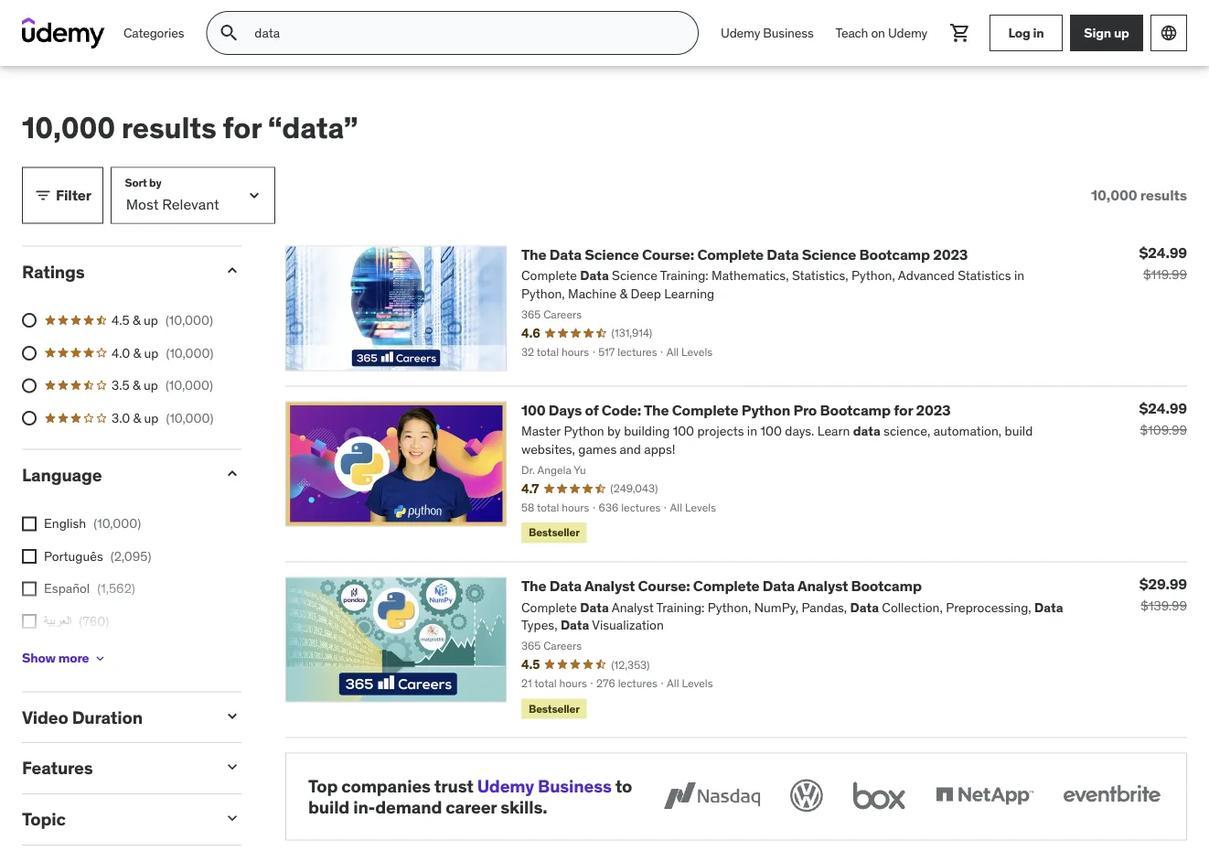 Task type: locate. For each thing, give the bounding box(es) containing it.
business
[[763, 24, 814, 41], [538, 775, 612, 797]]

1 horizontal spatial results
[[1141, 186, 1188, 204]]

features button
[[22, 757, 209, 779]]

$24.99 up the $109.99
[[1140, 399, 1188, 418]]

0 vertical spatial complete
[[698, 245, 764, 263]]

(10,000) for 3.0 & up (10,000)
[[166, 409, 214, 426]]

1 vertical spatial bootcamp
[[820, 400, 891, 419]]

0 vertical spatial 10,000
[[22, 109, 115, 145]]

$109.99
[[1141, 421, 1188, 438]]

top
[[308, 775, 338, 797]]

0 vertical spatial course:
[[642, 245, 695, 263]]

100 days of code: the complete python pro bootcamp for 2023
[[522, 400, 951, 419]]

4 & from the top
[[133, 409, 141, 426]]

100
[[522, 400, 546, 419]]

english (10,000)
[[44, 515, 141, 532]]

small image for features
[[223, 758, 242, 776]]

2 $24.99 from the top
[[1140, 399, 1188, 418]]

analyst
[[585, 576, 635, 595], [798, 576, 848, 595]]

10,000
[[22, 109, 115, 145], [1092, 186, 1138, 204]]

1 & from the top
[[133, 312, 141, 328]]

python
[[742, 400, 791, 419]]

log in link
[[990, 15, 1063, 51]]

show
[[22, 650, 56, 666]]

$24.99 for the data science course: complete data science bootcamp 2023
[[1140, 243, 1188, 262]]

(760)
[[79, 613, 109, 629]]

up right sign
[[1114, 24, 1130, 41]]

1 vertical spatial business
[[538, 775, 612, 797]]

português (2,095)
[[44, 548, 151, 564]]

0 horizontal spatial business
[[538, 775, 612, 797]]

for
[[223, 109, 262, 145], [894, 400, 913, 419]]

pro
[[794, 400, 817, 419]]

0 vertical spatial 2023
[[934, 245, 968, 263]]

udemy business
[[721, 24, 814, 41]]

0 horizontal spatial 10,000
[[22, 109, 115, 145]]

volkswagen image
[[787, 776, 827, 816]]

xsmall image
[[22, 549, 37, 564], [22, 582, 37, 596], [22, 614, 37, 629], [93, 651, 107, 666]]

bootcamp
[[860, 245, 930, 263], [820, 400, 891, 419], [851, 576, 922, 595]]

xsmall image down xsmall icon
[[22, 549, 37, 564]]

xsmall image inside the show more button
[[93, 651, 107, 666]]

up right 3.5
[[144, 377, 158, 393]]

1 horizontal spatial udemy business link
[[710, 11, 825, 55]]

1 vertical spatial for
[[894, 400, 913, 419]]

$29.99
[[1140, 575, 1188, 593]]

1 vertical spatial $24.99
[[1140, 399, 1188, 418]]

the for analyst
[[522, 576, 547, 595]]

xsmall image for العربية
[[22, 614, 37, 629]]

$24.99
[[1140, 243, 1188, 262], [1140, 399, 1188, 418]]

1 horizontal spatial science
[[802, 245, 857, 263]]

0 horizontal spatial science
[[585, 245, 639, 263]]

2 vertical spatial the
[[522, 576, 547, 595]]

the
[[522, 245, 547, 263], [644, 400, 669, 419], [522, 576, 547, 595]]

(10,000) up '4.0 & up (10,000)'
[[166, 312, 213, 328]]

bootcamp for analyst
[[851, 576, 922, 595]]

0 vertical spatial for
[[223, 109, 262, 145]]

2 vertical spatial bootcamp
[[851, 576, 922, 595]]

1 horizontal spatial analyst
[[798, 576, 848, 595]]

udemy business link left teach
[[710, 11, 825, 55]]

4.0 & up (10,000)
[[112, 344, 214, 361]]

udemy business link left the to
[[477, 775, 612, 797]]

career
[[446, 796, 497, 818]]

code:
[[602, 400, 642, 419]]

udemy business link
[[710, 11, 825, 55], [477, 775, 612, 797]]

$24.99 $119.99
[[1140, 243, 1188, 282]]

3 & from the top
[[133, 377, 141, 393]]

1 horizontal spatial for
[[894, 400, 913, 419]]

& right 4.0
[[133, 344, 141, 361]]

up right 4.0
[[144, 344, 159, 361]]

build
[[308, 796, 350, 818]]

xsmall image right more
[[93, 651, 107, 666]]

duration
[[72, 706, 143, 728]]

(10,000)
[[166, 312, 213, 328], [166, 344, 214, 361], [166, 377, 213, 393], [166, 409, 214, 426], [94, 515, 141, 532]]

2023
[[934, 245, 968, 263], [916, 400, 951, 419]]

1 $24.99 from the top
[[1140, 243, 1188, 262]]

2 science from the left
[[802, 245, 857, 263]]

of
[[585, 400, 599, 419]]

0 vertical spatial the
[[522, 245, 547, 263]]

& for 3.5
[[133, 377, 141, 393]]

2 & from the top
[[133, 344, 141, 361]]

& right 3.0
[[133, 409, 141, 426]]

4.0
[[112, 344, 130, 361]]

1 vertical spatial results
[[1141, 186, 1188, 204]]

português
[[44, 548, 103, 564]]

3.5
[[112, 377, 130, 393]]

2 horizontal spatial udemy
[[888, 24, 928, 41]]

ratings
[[22, 260, 85, 282]]

$24.99 up $119.99
[[1140, 243, 1188, 262]]

1 vertical spatial the
[[644, 400, 669, 419]]

1 vertical spatial course:
[[638, 576, 690, 595]]

shopping cart with 0 items image
[[950, 22, 972, 44]]

udemy
[[721, 24, 761, 41], [888, 24, 928, 41], [477, 775, 534, 797]]

10,000 results status
[[1092, 186, 1188, 204]]

log
[[1009, 24, 1031, 41]]

(10,000) up 3.0 & up (10,000)
[[166, 377, 213, 393]]

skills.
[[501, 796, 548, 818]]

& right 4.5
[[133, 312, 141, 328]]

0 horizontal spatial results
[[121, 109, 216, 145]]

1 horizontal spatial 10,000
[[1092, 186, 1138, 204]]

course:
[[642, 245, 695, 263], [638, 576, 690, 595]]

complete for analyst
[[693, 576, 760, 595]]

xsmall image for português
[[22, 549, 37, 564]]

xsmall image left the español
[[22, 582, 37, 596]]

(10,000) down the 4.5 & up (10,000)
[[166, 344, 214, 361]]

$139.99
[[1141, 597, 1188, 614]]

4.5 & up (10,000)
[[112, 312, 213, 328]]

$24.99 $109.99
[[1140, 399, 1188, 438]]

0 horizontal spatial analyst
[[585, 576, 635, 595]]

complete for science
[[698, 245, 764, 263]]

(10,000) down 3.5 & up (10,000)
[[166, 409, 214, 426]]

0 horizontal spatial udemy
[[477, 775, 534, 797]]

xsmall image left العربية
[[22, 614, 37, 629]]

&
[[133, 312, 141, 328], [133, 344, 141, 361], [133, 377, 141, 393], [133, 409, 141, 426]]

up
[[1114, 24, 1130, 41], [144, 312, 158, 328], [144, 344, 159, 361], [144, 377, 158, 393], [144, 409, 159, 426]]

10,000 for 10,000 results for "data"
[[22, 109, 115, 145]]

business left the to
[[538, 775, 612, 797]]

0 vertical spatial bootcamp
[[860, 245, 930, 263]]

up right 4.5
[[144, 312, 158, 328]]

language button
[[22, 464, 209, 486]]

science
[[585, 245, 639, 263], [802, 245, 857, 263]]

0 vertical spatial results
[[121, 109, 216, 145]]

companies
[[342, 775, 431, 797]]

complete
[[698, 245, 764, 263], [672, 400, 739, 419], [693, 576, 760, 595]]

up right 3.0
[[144, 409, 159, 426]]

$29.99 $139.99
[[1140, 575, 1188, 614]]

10,000 results
[[1092, 186, 1188, 204]]

0 vertical spatial business
[[763, 24, 814, 41]]

small image
[[34, 186, 52, 204], [223, 261, 242, 279], [223, 707, 242, 725], [223, 758, 242, 776], [223, 809, 242, 827]]

top companies trust udemy business
[[308, 775, 612, 797]]

to build in-demand career skills.
[[308, 775, 633, 818]]

business left teach
[[763, 24, 814, 41]]

the for science
[[522, 245, 547, 263]]

show more
[[22, 650, 89, 666]]

1 vertical spatial 10,000
[[1092, 186, 1138, 204]]

& right 3.5
[[133, 377, 141, 393]]

teach on udemy link
[[825, 11, 939, 55]]

2 vertical spatial complete
[[693, 576, 760, 595]]

0 horizontal spatial udemy business link
[[477, 775, 612, 797]]

categories button
[[113, 11, 195, 55]]

results for 10,000 results for "data"
[[121, 109, 216, 145]]

0 vertical spatial $24.99
[[1140, 243, 1188, 262]]

results
[[121, 109, 216, 145], [1141, 186, 1188, 204]]

4.5
[[112, 312, 130, 328]]

(10,000) up (2,095)
[[94, 515, 141, 532]]



Task type: describe. For each thing, give the bounding box(es) containing it.
(10,000) for 4.0 & up (10,000)
[[166, 344, 214, 361]]

small image
[[223, 464, 242, 483]]

teach
[[836, 24, 869, 41]]

days
[[549, 400, 582, 419]]

1 analyst from the left
[[585, 576, 635, 595]]

video duration
[[22, 706, 143, 728]]

the data science course: complete data science bootcamp 2023 link
[[522, 245, 968, 263]]

submit search image
[[218, 22, 240, 44]]

log in
[[1009, 24, 1045, 41]]

trust
[[434, 775, 474, 797]]

video
[[22, 706, 68, 728]]

& for 4.0
[[133, 344, 141, 361]]

small image for video duration
[[223, 707, 242, 725]]

español
[[44, 580, 90, 597]]

sign up link
[[1071, 15, 1144, 51]]

topic
[[22, 808, 66, 830]]

up for 4.5 & up (10,000)
[[144, 312, 158, 328]]

1 science from the left
[[585, 245, 639, 263]]

nasdaq image
[[660, 776, 765, 816]]

1 vertical spatial complete
[[672, 400, 739, 419]]

10,000 for 10,000 results
[[1092, 186, 1138, 204]]

3.0
[[112, 409, 130, 426]]

up for 4.0 & up (10,000)
[[144, 344, 159, 361]]

up for 3.0 & up (10,000)
[[144, 409, 159, 426]]

in-
[[353, 796, 375, 818]]

xsmall image for español
[[22, 582, 37, 596]]

0 vertical spatial udemy business link
[[710, 11, 825, 55]]

Search for anything text field
[[251, 17, 676, 48]]

demand
[[375, 796, 442, 818]]

bootcamp for science
[[860, 245, 930, 263]]

español (1,562)
[[44, 580, 135, 597]]

türkçe
[[44, 645, 82, 662]]

the data analyst course: complete data analyst bootcamp
[[522, 576, 922, 595]]

3.5 & up (10,000)
[[112, 377, 213, 393]]

results for 10,000 results
[[1141, 186, 1188, 204]]

sign
[[1085, 24, 1112, 41]]

show more button
[[22, 640, 107, 677]]

the data analyst course: complete data analyst bootcamp link
[[522, 576, 922, 595]]

& for 3.0
[[133, 409, 141, 426]]

10,000 results for "data"
[[22, 109, 358, 145]]

& for 4.5
[[133, 312, 141, 328]]

course: for analyst
[[638, 576, 690, 595]]

1 horizontal spatial udemy
[[721, 24, 761, 41]]

2 analyst from the left
[[798, 576, 848, 595]]

0 horizontal spatial for
[[223, 109, 262, 145]]

small image for topic
[[223, 809, 242, 827]]

3.0 & up (10,000)
[[112, 409, 214, 426]]

netapp image
[[932, 776, 1038, 816]]

small image for ratings
[[223, 261, 242, 279]]

on
[[872, 24, 886, 41]]

1 vertical spatial 2023
[[916, 400, 951, 419]]

more
[[58, 650, 89, 666]]

choose a language image
[[1160, 24, 1179, 42]]

filter button
[[22, 167, 103, 224]]

"data"
[[268, 109, 358, 145]]

ratings button
[[22, 260, 209, 282]]

topic button
[[22, 808, 209, 830]]

(1,562)
[[97, 580, 135, 597]]

$24.99 for 100 days of code: the complete python pro bootcamp for 2023
[[1140, 399, 1188, 418]]

features
[[22, 757, 93, 779]]

teach on udemy
[[836, 24, 928, 41]]

sign up
[[1085, 24, 1130, 41]]

course: for science
[[642, 245, 695, 263]]

العربية (760)
[[44, 613, 109, 629]]

1 horizontal spatial business
[[763, 24, 814, 41]]

in
[[1034, 24, 1045, 41]]

(10,000) for 3.5 & up (10,000)
[[166, 377, 213, 393]]

filter
[[56, 186, 91, 204]]

the data science course: complete data science bootcamp 2023
[[522, 245, 968, 263]]

english
[[44, 515, 86, 532]]

$119.99
[[1144, 266, 1188, 282]]

100 days of code: the complete python pro bootcamp for 2023 link
[[522, 400, 951, 419]]

small image inside filter button
[[34, 186, 52, 204]]

(2,095)
[[110, 548, 151, 564]]

العربية
[[44, 613, 72, 629]]

language
[[22, 464, 102, 486]]

udemy image
[[22, 17, 105, 48]]

xsmall image
[[22, 516, 37, 531]]

eventbrite image
[[1060, 776, 1165, 816]]

categories
[[124, 24, 184, 41]]

(10,000) for 4.5 & up (10,000)
[[166, 312, 213, 328]]

1 vertical spatial udemy business link
[[477, 775, 612, 797]]

box image
[[849, 776, 910, 816]]

up inside sign up link
[[1114, 24, 1130, 41]]

to
[[616, 775, 633, 797]]

up for 3.5 & up (10,000)
[[144, 377, 158, 393]]

video duration button
[[22, 706, 209, 728]]



Task type: vqa. For each thing, say whether or not it's contained in the screenshot.
Features dropdown button on the bottom of the page
yes



